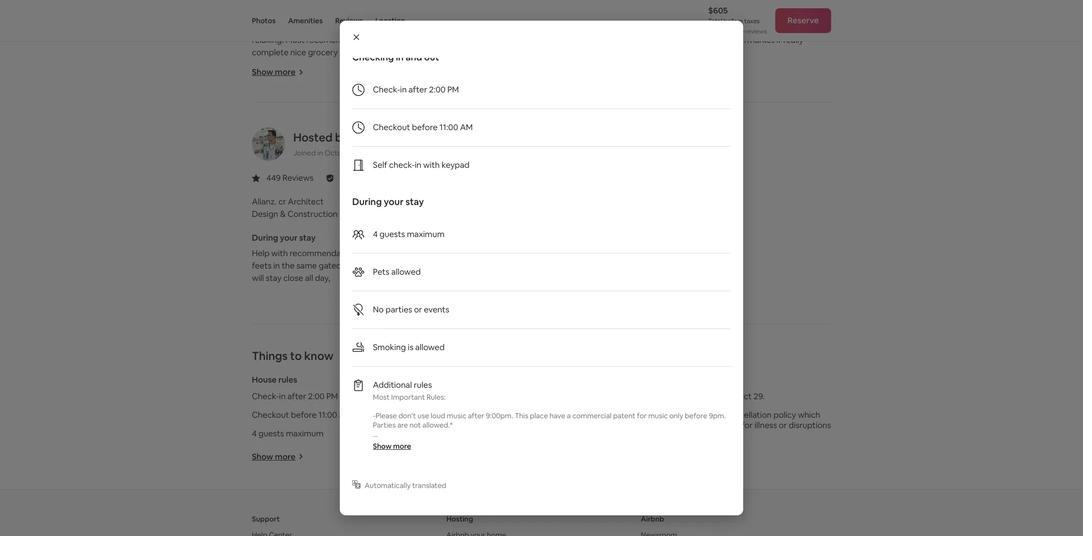 Task type: vqa. For each thing, say whether or not it's contained in the screenshot.
8 reviews button to the bottom
no



Task type: describe. For each thing, give the bounding box(es) containing it.
1 vertical spatial 4
[[252, 429, 257, 440]]

location
[[375, 16, 405, 25]]

1 vertical spatial 4 guests maximum
[[252, 429, 324, 440]]

on
[[747, 22, 756, 33]]

1 vertical spatial allowed
[[415, 342, 445, 353]]

9pm.
[[709, 412, 726, 421]]

in left keypad
[[415, 160, 421, 171]]

un
[[595, 514, 603, 523]]

which
[[798, 410, 820, 421]]

for inside additional rules most important rules: -please don't use loud music after 9:00pm. this place have a commercial patent for music only before 9pm. parties are not allowed.* -it is not allowed to bring more guest without permission of host.* ------------------------- *reglas más importantes: -no se permite música o ruido alto después de las 9:00pm. el lugar cuenta con una patente comercial que permite poner música únicamente antes de las 9:00 pm. este no es un lugar recomendado para hacer f
[[637, 412, 647, 421]]

1 horizontal spatial after
[[409, 84, 427, 95]]

in inside during your stay help with recommendations is available. our office is at 400 feets in the same gated community, so if help is needed we will stay close all day,
[[273, 261, 280, 271]]

guests inside the "house rules" dialog
[[380, 229, 405, 240]]

0 horizontal spatial lugar
[[575, 505, 591, 514]]

que
[[707, 505, 720, 514]]

1 mins from the left
[[463, 35, 481, 45]]

important
[[391, 393, 425, 402]]

el
[[567, 505, 573, 514]]

if inside small town, very close to principal main roads, or volcano or waterfalls areas. please check the guide. recommended stay one day on the apartment relaxing.  most recomended restaurant is casa grande 5 mins away, or more typical food carretica 8 mins away. automercado supermarket if really complete nice grocery store. more visited place to travel is la paz waterfalls.
[[777, 35, 782, 45]]

or down waterfalls
[[506, 35, 514, 45]]

1 vertical spatial 2:00
[[308, 391, 325, 402]]

0 vertical spatial without
[[498, 410, 527, 421]]

by inside hosted by eric joined in october 2016
[[335, 130, 348, 145]]

a inside additional rules most important rules: -please don't use loud music after 9:00pm. this place have a commercial patent for music only before 9pm. parties are not allowed.* -it is not allowed to bring more guest without permission of host.* ------------------------- *reglas más importantes: -no se permite música o ruido alto después de las 9:00pm. el lugar cuenta con una patente comercial que permite poner música únicamente antes de las 9:00 pm. este no es un lugar recomendado para hacer f
[[567, 412, 571, 421]]

design
[[252, 209, 278, 220]]

before down house rules
[[291, 410, 317, 421]]

airbnb inside to protect your payment, never transfer money or communicate outside of the airbnb website or app.
[[677, 283, 696, 291]]

this
[[515, 412, 528, 421]]

commercial
[[572, 412, 612, 421]]

heights without rails or protection
[[448, 429, 577, 440]]

store.
[[340, 47, 362, 58]]

2016
[[355, 148, 370, 158]]

without inside additional rules most important rules: -please don't use loud music after 9:00pm. this place have a commercial patent for music only before 9pm. parties are not allowed.* -it is not allowed to bring more guest without permission of host.* ------------------------- *reglas más importantes: -no se permite música o ruido alto después de las 9:00pm. el lugar cuenta con una patente comercial que permite poner música únicamente antes de las 9:00 pm. este no es un lugar recomendado para hacer f
[[498, 440, 524, 449]]

con
[[617, 505, 630, 514]]

we
[[464, 261, 475, 271]]

11:00 inside the "house rules" dialog
[[439, 122, 458, 133]]

app.
[[598, 291, 610, 299]]

really
[[783, 35, 804, 45]]

0 horizontal spatial cancellation
[[662, 391, 708, 402]]

rules for house
[[278, 375, 297, 386]]

no
[[576, 514, 584, 523]]

stay up recommendations
[[299, 233, 316, 244]]

rules for additional
[[414, 380, 432, 391]]

close inside small town, very close to principal main roads, or volcano or waterfalls areas. please check the guide. recommended stay one day on the apartment relaxing.  most recomended restaurant is casa grande 5 mins away, or more typical food carretica 8 mins away. automercado supermarket if really complete nice grocery store. more visited place to travel is la paz waterfalls.
[[317, 22, 336, 33]]

things
[[252, 349, 288, 364]]

by inside review the host's full cancellation policy which applies even if you cancel for illness or disruptions caused by covid-19.
[[673, 431, 682, 442]]

before up self check-in with keypad
[[412, 122, 438, 133]]

8
[[622, 35, 627, 45]]

este
[[560, 514, 574, 523]]

after inside additional rules most important rules: -please don't use loud music after 9:00pm. this place have a commercial patent for music only before 9pm. parties are not allowed.* -it is not allowed to bring more guest without permission of host.* ------------------------- *reglas más importantes: -no se permite música o ruido alto después de las 9:00pm. el lugar cuenta con una patente comercial que permite poner música únicamente antes de las 9:00 pm. este no es un lugar recomendado para hacer f
[[468, 412, 484, 421]]

self check-in with keypad
[[373, 160, 470, 171]]

checking
[[352, 51, 394, 63]]

reviews button
[[335, 0, 363, 41]]

or inside the "house rules" dialog
[[414, 305, 422, 316]]

antes
[[489, 514, 507, 523]]

se
[[387, 505, 394, 514]]

show more button inside the "house rules" dialog
[[373, 442, 411, 452]]

checkout before 11:00 am inside the "house rules" dialog
[[373, 122, 473, 133]]

checkout inside the "house rules" dialog
[[373, 122, 410, 133]]

total
[[708, 17, 722, 25]]

help
[[407, 261, 424, 271]]

free cancellation before oct 29.
[[644, 391, 765, 402]]

san
[[252, 2, 266, 13]]

loud
[[431, 412, 445, 421]]

0 horizontal spatial 449
[[266, 173, 281, 184]]

volcano
[[438, 22, 469, 33]]

review
[[644, 410, 671, 421]]

joined
[[293, 148, 316, 158]]

1 horizontal spatial de
[[509, 514, 517, 523]]

communicate
[[595, 283, 634, 291]]

town,
[[274, 22, 296, 33]]

0 horizontal spatial reviews
[[283, 173, 313, 184]]

same
[[296, 261, 317, 271]]

automercado
[[671, 35, 724, 45]]

cuenta
[[593, 505, 616, 514]]

protection
[[537, 429, 577, 440]]

casa
[[406, 35, 425, 45]]

pets
[[373, 267, 390, 278]]

permite left poner
[[373, 514, 400, 523]]

before up the full
[[710, 391, 736, 402]]

before inside $605 total before taxes 449 reviews
[[724, 17, 743, 25]]

2 horizontal spatial de
[[518, 505, 526, 514]]

cancellation inside review the host's full cancellation policy which applies even if you cancel for illness or disruptions caused by covid-19.
[[726, 410, 772, 421]]

during your stay
[[352, 196, 424, 208]]

will
[[252, 273, 264, 284]]

449 inside $605 total before taxes 449 reviews
[[733, 27, 744, 36]]

o
[[449, 505, 453, 514]]

is inside additional rules most important rules: -please don't use loud music after 9:00pm. this place have a commercial patent for music only before 9pm. parties are not allowed.* -it is not allowed to bring more guest without permission of host.* ------------------------- *reglas más importantes: -no se permite música o ruido alto después de las 9:00pm. el lugar cuenta con una patente comercial que permite poner música únicamente antes de las 9:00 pm. este no es un lugar recomendado para hacer f
[[384, 440, 388, 449]]

principal
[[348, 22, 381, 33]]

san roque de barva, heredia, costa rica
[[252, 2, 408, 13]]

1 vertical spatial guests
[[259, 429, 284, 440]]

1 horizontal spatial reviews
[[335, 16, 363, 25]]

1 vertical spatial 11:00
[[318, 410, 337, 421]]

day
[[731, 22, 745, 33]]

identity
[[340, 173, 370, 184]]

is right smoking
[[408, 342, 413, 353]]

stay inside the "house rules" dialog
[[406, 196, 424, 208]]

alianz. cr architect design & construction
[[252, 196, 338, 220]]

small town, very close to principal main roads, or volcano or waterfalls areas. please check the guide. recommended stay one day on the apartment relaxing.  most recomended restaurant is casa grande 5 mins away, or more typical food carretica 8 mins away. automercado supermarket if really complete nice grocery store. more visited place to travel is la paz waterfalls.
[[252, 22, 814, 58]]

to protect your payment, never transfer money or communicate outside of the airbnb website or app.
[[566, 275, 696, 299]]

of inside to protect your payment, never transfer money or communicate outside of the airbnb website or app.
[[658, 283, 664, 291]]

to left know
[[290, 349, 302, 364]]

apartment
[[773, 22, 814, 33]]

applies
[[644, 420, 671, 431]]

taxes
[[744, 17, 760, 25]]

4 inside the "house rules" dialog
[[373, 229, 378, 240]]

please inside additional rules most important rules: -please don't use loud music after 9:00pm. this place have a commercial patent for music only before 9pm. parties are not allowed.* -it is not allowed to bring more guest without permission of host.* ------------------------- *reglas más importantes: -no se permite música o ruido alto después de las 9:00pm. el lugar cuenta con una patente comercial que permite poner música únicamente antes de las 9:00 pm. este no es un lugar recomendado para hacer f
[[376, 412, 397, 421]]

know
[[304, 349, 334, 364]]

1 horizontal spatial las
[[528, 505, 537, 514]]

2:00 inside the "house rules" dialog
[[429, 84, 446, 95]]

during for during your stay help with recommendations is available. our office is at 400 feets in the same gated community, so if help is needed we will stay close all day,
[[252, 233, 278, 244]]

things to know
[[252, 349, 334, 364]]

lock
[[564, 410, 580, 421]]

una
[[632, 505, 644, 514]]

in down house rules
[[279, 391, 286, 402]]

1 vertical spatial check-
[[252, 391, 279, 402]]

away.
[[648, 35, 669, 45]]

verified
[[372, 173, 400, 184]]

para
[[672, 514, 687, 523]]

more inside the show more button
[[393, 442, 411, 452]]

2 music from the left
[[648, 412, 668, 421]]

1 vertical spatial 9:00pm.
[[538, 505, 566, 514]]

1 vertical spatial am
[[339, 410, 352, 421]]

cancel
[[715, 420, 740, 431]]

heights
[[448, 429, 477, 440]]

waterfalls
[[480, 22, 519, 33]]

la
[[475, 47, 484, 58]]

during your stay help with recommendations is available. our office is at 400 feets in the same gated community, so if help is needed we will stay close all day,
[[252, 233, 477, 284]]

no inside additional rules most important rules: -please don't use loud music after 9:00pm. this place have a commercial patent for music only before 9pm. parties are not allowed.* -it is not allowed to bring more guest without permission of host.* ------------------------- *reglas más importantes: -no se permite música o ruido alto después de las 9:00pm. el lugar cuenta con una patente comercial que permite poner música únicamente antes de las 9:00 pm. este no es un lugar recomendado para hacer f
[[376, 505, 385, 514]]

help
[[252, 248, 270, 259]]

host's
[[687, 410, 711, 421]]

1 vertical spatial airbnb
[[641, 515, 664, 524]]

grande
[[427, 35, 455, 45]]

your for during your stay help with recommendations is available. our office is at 400 feets in the same gated community, so if help is needed we will stay close all day,
[[280, 233, 298, 244]]

0 horizontal spatial maximum
[[286, 429, 324, 440]]

with inside the "house rules" dialog
[[423, 160, 440, 171]]

importantes:
[[415, 486, 457, 496]]

it
[[377, 440, 382, 449]]

automatically translated
[[365, 482, 446, 491]]

feets
[[252, 261, 272, 271]]

identity verified
[[340, 173, 400, 184]]

maximum inside the "house rules" dialog
[[407, 229, 445, 240]]

more inside small town, very close to principal main roads, or volcano or waterfalls areas. please check the guide. recommended stay one day on the apartment relaxing.  most recomended restaurant is casa grande 5 mins away, or more typical food carretica 8 mins away. automercado supermarket if really complete nice grocery store. more visited place to travel is la paz waterfalls.
[[516, 35, 536, 45]]

stay inside small town, very close to principal main roads, or volcano or waterfalls areas. please check the guide. recommended stay one day on the apartment relaxing.  most recomended restaurant is casa grande 5 mins away, or more typical food carretica 8 mins away. automercado supermarket if really complete nice grocery store. more visited place to travel is la paz waterfalls.
[[697, 22, 713, 33]]

400
[[462, 248, 477, 259]]

caused
[[644, 431, 671, 442]]

0 horizontal spatial checkout
[[252, 410, 289, 421]]

with inside during your stay help with recommendations is available. our office is at 400 feets in the same gated community, so if help is needed we will stay close all day,
[[271, 248, 288, 259]]

to down "grande"
[[435, 47, 443, 58]]

free
[[644, 391, 660, 402]]

0 vertical spatial no
[[373, 305, 384, 316]]

0 horizontal spatial de
[[295, 2, 305, 13]]

amenities button
[[288, 0, 323, 41]]

0 vertical spatial not
[[410, 421, 421, 430]]

smoking is allowed
[[373, 342, 445, 353]]



Task type: locate. For each thing, give the bounding box(es) containing it.
1 horizontal spatial not
[[410, 421, 421, 430]]

reserve
[[788, 15, 819, 26]]

0 vertical spatial your
[[384, 196, 404, 208]]

&
[[280, 209, 286, 220]]

allowed down our
[[391, 267, 421, 278]]

check- down 'checking in and out'
[[373, 84, 400, 95]]

recommendations
[[290, 248, 360, 259]]

in left and
[[396, 51, 404, 63]]

9:00
[[529, 514, 544, 523]]

no parties or events
[[373, 305, 449, 316]]

the left same
[[282, 261, 295, 271]]

2 horizontal spatial after
[[468, 412, 484, 421]]

close left all
[[283, 273, 303, 284]]

11:00
[[439, 122, 458, 133], [318, 410, 337, 421]]

is up community, on the left of the page
[[361, 248, 367, 259]]

please inside small town, very close to principal main roads, or volcano or waterfalls areas. please check the guide. recommended stay one day on the apartment relaxing.  most recomended restaurant is casa grande 5 mins away, or more typical food carretica 8 mins away. automercado supermarket if really complete nice grocery store. more visited place to travel is la paz waterfalls.
[[546, 22, 570, 33]]

rails
[[510, 429, 525, 440]]

to left bring
[[430, 440, 438, 449]]

hosted by eric joined in october 2016
[[293, 130, 371, 158]]

contact host link
[[546, 237, 623, 262]]

for right patent
[[637, 412, 647, 421]]

during for during your stay
[[352, 196, 382, 208]]

más
[[399, 486, 413, 496]]

1 vertical spatial checkout
[[252, 410, 289, 421]]

not right it
[[390, 440, 401, 449]]

in right joined
[[317, 148, 323, 158]]

de right "antes"
[[509, 514, 517, 523]]

community,
[[343, 261, 388, 271]]

am
[[460, 122, 473, 133], [339, 410, 352, 421]]

1 horizontal spatial lugar
[[605, 514, 621, 523]]

or
[[428, 22, 436, 33], [470, 22, 478, 33], [506, 35, 514, 45], [587, 283, 593, 291], [590, 291, 596, 299], [414, 305, 422, 316], [554, 410, 563, 421], [779, 420, 787, 431], [527, 429, 535, 440]]

patente
[[645, 505, 672, 514]]

2 vertical spatial your
[[598, 275, 611, 283]]

costa
[[367, 2, 390, 13]]

1 music from the left
[[447, 412, 466, 421]]

covid-
[[684, 431, 713, 442]]

1 vertical spatial close
[[283, 273, 303, 284]]

1 vertical spatial reviews
[[283, 173, 313, 184]]

29.
[[754, 391, 765, 402]]

after up heights
[[468, 412, 484, 421]]

contact
[[558, 244, 590, 255]]

0 vertical spatial checkout
[[373, 122, 410, 133]]

or right "money"
[[587, 283, 593, 291]]

place right this
[[530, 412, 548, 421]]

not
[[410, 421, 421, 430], [390, 440, 401, 449]]

place
[[412, 47, 433, 58], [530, 412, 548, 421]]

0 vertical spatial pm
[[447, 84, 459, 95]]

pm
[[447, 84, 459, 95], [326, 391, 338, 402]]

rules
[[278, 375, 297, 386], [414, 380, 432, 391]]

the right on at the right top of page
[[758, 22, 771, 33]]

the up the carretica
[[597, 22, 610, 33]]

roads,
[[403, 22, 426, 33]]

0 horizontal spatial airbnb
[[641, 515, 664, 524]]

oct
[[737, 391, 752, 402]]

checkout down house rules
[[252, 410, 289, 421]]

0 vertical spatial 11:00
[[439, 122, 458, 133]]

or right rails
[[527, 429, 535, 440]]

check- down house
[[252, 391, 279, 402]]

0 vertical spatial 449
[[733, 27, 744, 36]]

airbnb down patente
[[641, 515, 664, 524]]

check-in after 2:00 pm down and
[[373, 84, 459, 95]]

house rules dialog
[[340, 0, 743, 537]]

permission
[[525, 440, 562, 449]]

0 vertical spatial 2:00
[[429, 84, 446, 95]]

2 mins from the left
[[629, 35, 647, 45]]

1 horizontal spatial mins
[[629, 35, 647, 45]]

tub
[[483, 410, 496, 421]]

0 vertical spatial am
[[460, 122, 473, 133]]

0 vertical spatial during
[[352, 196, 382, 208]]

to
[[566, 275, 573, 283]]

of down protection
[[563, 440, 570, 449]]

$605 total before taxes 449 reviews
[[708, 5, 767, 36]]

is right it
[[384, 440, 388, 449]]

learn more about the host, eric. image
[[252, 128, 285, 161], [252, 128, 285, 161]]

allowed
[[391, 267, 421, 278], [415, 342, 445, 353], [403, 440, 429, 449]]

1 vertical spatial by
[[673, 431, 682, 442]]

additional rules most important rules: -please don't use loud music after 9:00pm. this place have a commercial patent for music only before 9pm. parties are not allowed.* -it is not allowed to bring more guest without permission of host.* ------------------------- *reglas más importantes: -no se permite música o ruido alto después de las 9:00pm. el lugar cuenta con una patente comercial que permite poner música únicamente antes de las 9:00 pm. este no es un lugar recomendado para hacer f
[[373, 380, 732, 537]]

a right this
[[529, 410, 533, 421]]

1 horizontal spatial 4
[[373, 229, 378, 240]]

1 horizontal spatial checkout
[[373, 122, 410, 133]]

show more inside the "house rules" dialog
[[373, 442, 411, 452]]

1 horizontal spatial 11:00
[[439, 122, 458, 133]]

website
[[566, 291, 589, 299]]

rules:
[[427, 393, 446, 402]]

19.
[[713, 431, 723, 442]]

1 horizontal spatial place
[[530, 412, 548, 421]]

nice
[[290, 47, 306, 58]]

pm inside the "house rules" dialog
[[447, 84, 459, 95]]

show inside button
[[373, 442, 392, 452]]

1 horizontal spatial close
[[317, 22, 336, 33]]

de up amenities
[[295, 2, 305, 13]]

allowed inside additional rules most important rules: -please don't use loud music after 9:00pm. this place have a commercial patent for music only before 9pm. parties are not allowed.* -it is not allowed to bring more guest without permission of host.* ------------------------- *reglas más importantes: -no se permite música o ruido alto después de las 9:00pm. el lugar cuenta con una patente comercial que permite poner música únicamente antes de las 9:00 pm. este no es un lugar recomendado para hacer f
[[403, 440, 429, 449]]

1 vertical spatial pm
[[326, 391, 338, 402]]

0 vertical spatial if
[[777, 35, 782, 45]]

0 horizontal spatial 2:00
[[308, 391, 325, 402]]

1 horizontal spatial by
[[673, 431, 682, 442]]

449 reviews
[[266, 173, 313, 184]]

2 vertical spatial if
[[693, 420, 698, 431]]

checkout right eric
[[373, 122, 410, 133]]

1 vertical spatial with
[[271, 248, 288, 259]]

allowed down events
[[415, 342, 445, 353]]

most inside additional rules most important rules: -please don't use loud music after 9:00pm. this place have a commercial patent for music only before 9pm. parties are not allowed.* -it is not allowed to bring more guest without permission of host.* ------------------------- *reglas más importantes: -no se permite música o ruido alto después de las 9:00pm. el lugar cuenta con una patente comercial que permite poner música únicamente antes de las 9:00 pm. este no es un lugar recomendado para hacer f
[[373, 393, 390, 402]]

2 horizontal spatial your
[[598, 275, 611, 283]]

1 vertical spatial during
[[252, 233, 278, 244]]

am inside the "house rules" dialog
[[460, 122, 473, 133]]

during up the help
[[252, 233, 278, 244]]

without down heights without rails or protection
[[498, 440, 524, 449]]

additional
[[373, 380, 412, 391]]

reviews down heredia, at left
[[335, 16, 363, 25]]

rules inside additional rules most important rules: -please don't use loud music after 9:00pm. this place have a commercial patent for music only before 9pm. parties are not allowed.* -it is not allowed to bring more guest without permission of host.* ------------------------- *reglas más importantes: -no se permite música o ruido alto después de las 9:00pm. el lugar cuenta con una patente comercial que permite poner música únicamente antes de las 9:00 pm. este no es un lugar recomendado para hacer f
[[414, 380, 432, 391]]

mins right '8'
[[629, 35, 647, 45]]

or left the lock
[[554, 410, 563, 421]]

your inside during your stay help with recommendations is available. our office is at 400 feets in the same gated community, so if help is needed we will stay close all day,
[[280, 233, 298, 244]]

or right 'volcano'
[[470, 22, 478, 33]]

0 horizontal spatial am
[[339, 410, 352, 421]]

0 horizontal spatial pm
[[326, 391, 338, 402]]

after down and
[[409, 84, 427, 95]]

0 horizontal spatial checkout before 11:00 am
[[252, 410, 352, 421]]

1 horizontal spatial maximum
[[407, 229, 445, 240]]

$605
[[708, 5, 728, 16]]

0 vertical spatial guests
[[380, 229, 405, 240]]

with right the help
[[271, 248, 288, 259]]

all
[[305, 273, 313, 284]]

away,
[[483, 35, 504, 45]]

airbnb right "never"
[[677, 283, 696, 291]]

place inside small town, very close to principal main roads, or volcano or waterfalls areas. please check the guide. recommended stay one day on the apartment relaxing.  most recomended restaurant is casa grande 5 mins away, or more typical food carretica 8 mins away. automercado supermarket if really complete nice grocery store. more visited place to travel is la paz waterfalls.
[[412, 47, 433, 58]]

9:00pm. left this
[[486, 412, 513, 421]]

0 vertical spatial please
[[546, 22, 570, 33]]

events
[[424, 305, 449, 316]]

your up app.
[[598, 275, 611, 283]]

by down only
[[673, 431, 682, 442]]

1 horizontal spatial if
[[693, 420, 698, 431]]

before right total
[[724, 17, 743, 25]]

1 vertical spatial place
[[530, 412, 548, 421]]

stay down self check-in with keypad
[[406, 196, 424, 208]]

4 guests maximum inside the "house rules" dialog
[[373, 229, 445, 240]]

by up october
[[335, 130, 348, 145]]

full
[[713, 410, 724, 421]]

1 vertical spatial without
[[479, 429, 509, 440]]

restaurant
[[357, 35, 397, 45]]

show more
[[252, 67, 296, 77], [373, 442, 411, 452], [252, 452, 296, 463]]

or inside review the host's full cancellation policy which applies even if you cancel for illness or disruptions caused by covid-19.
[[779, 420, 787, 431]]

without up guest
[[479, 429, 509, 440]]

0 vertical spatial airbnb
[[677, 283, 696, 291]]

of right outside
[[658, 283, 664, 291]]

cancellation up only
[[662, 391, 708, 402]]

lugar right el
[[575, 505, 591, 514]]

more inside additional rules most important rules: -please don't use loud music after 9:00pm. this place have a commercial patent for music only before 9pm. parties are not allowed.* -it is not allowed to bring more guest without permission of host.* ------------------------- *reglas más importantes: -no se permite música o ruido alto después de las 9:00pm. el lugar cuenta con una patente comercial que permite poner música únicamente antes de las 9:00 pm. este no es un lugar recomendado para hacer f
[[458, 440, 476, 449]]

in down 'checking in and out'
[[400, 84, 407, 95]]

house rules
[[252, 375, 297, 386]]

0 horizontal spatial guests
[[259, 429, 284, 440]]

de left the 9:00
[[518, 505, 526, 514]]

1 vertical spatial please
[[376, 412, 397, 421]]

1 vertical spatial checkout before 11:00 am
[[252, 410, 352, 421]]

if inside during your stay help with recommendations is available. our office is at 400 feets in the same gated community, so if help is needed we will stay close all day,
[[400, 261, 405, 271]]

host.*
[[572, 440, 591, 449]]

0 horizontal spatial for
[[637, 412, 647, 421]]

with left keypad
[[423, 160, 440, 171]]

1 horizontal spatial 449
[[733, 27, 744, 36]]

0 horizontal spatial your
[[280, 233, 298, 244]]

before inside additional rules most important rules: -please don't use loud music after 9:00pm. this place have a commercial patent for music only before 9pm. parties are not allowed.* -it is not allowed to bring more guest without permission of host.* ------------------------- *reglas más importantes: -no se permite música o ruido alto después de las 9:00pm. el lugar cuenta con una patente comercial que permite poner música únicamente antes de las 9:00 pm. este no es un lugar recomendado para hacer f
[[685, 412, 707, 421]]

0 horizontal spatial most
[[286, 35, 305, 45]]

alto
[[474, 505, 486, 514]]

1 vertical spatial check-in after 2:00 pm
[[252, 391, 338, 402]]

1 horizontal spatial cancellation
[[726, 410, 772, 421]]

cancellation down oct
[[726, 410, 772, 421]]

0 horizontal spatial las
[[519, 514, 528, 523]]

please left are
[[376, 412, 397, 421]]

more
[[516, 35, 536, 45], [275, 67, 296, 77], [458, 440, 476, 449], [393, 442, 411, 452], [275, 452, 296, 463]]

photos
[[252, 16, 276, 25]]

most up nice
[[286, 35, 305, 45]]

close up recomended on the top of the page
[[317, 22, 336, 33]]

0 horizontal spatial rules
[[278, 375, 297, 386]]

close inside during your stay help with recommendations is available. our office is at 400 feets in the same gated community, so if help is needed we will stay close all day,
[[283, 273, 303, 284]]

0 horizontal spatial 4
[[252, 429, 257, 440]]

don't
[[399, 412, 416, 421]]

2 vertical spatial allowed
[[403, 440, 429, 449]]

have
[[550, 412, 565, 421]]

stay up automercado
[[697, 22, 713, 33]]

0 vertical spatial with
[[423, 160, 440, 171]]

in
[[396, 51, 404, 63], [400, 84, 407, 95], [317, 148, 323, 158], [415, 160, 421, 171], [273, 261, 280, 271], [279, 391, 286, 402]]

0 horizontal spatial with
[[271, 248, 288, 259]]

if inside review the host's full cancellation policy which applies even if you cancel for illness or disruptions caused by covid-19.
[[693, 420, 698, 431]]

0 horizontal spatial mins
[[463, 35, 481, 45]]

is up the visited
[[399, 35, 404, 45]]

allowed down are
[[403, 440, 429, 449]]

0 horizontal spatial after
[[288, 391, 306, 402]]

check- inside the "house rules" dialog
[[373, 84, 400, 95]]

449 left on at the right top of page
[[733, 27, 744, 36]]

1 horizontal spatial 9:00pm.
[[538, 505, 566, 514]]

0 horizontal spatial 9:00pm.
[[486, 412, 513, 421]]

reviews up architect
[[283, 173, 313, 184]]

the inside during your stay help with recommendations is available. our office is at 400 feets in the same gated community, so if help is needed we will stay close all day,
[[282, 261, 295, 271]]

pool/hot tub without a gate or lock
[[448, 410, 580, 421]]

check-in after 2:00 pm inside the "house rules" dialog
[[373, 84, 459, 95]]

the
[[597, 22, 610, 33], [758, 22, 771, 33], [282, 261, 295, 271], [666, 283, 675, 291], [673, 410, 685, 421]]

with
[[423, 160, 440, 171], [271, 248, 288, 259]]

1 horizontal spatial your
[[384, 196, 404, 208]]

for left illness
[[742, 420, 753, 431]]

of
[[658, 283, 664, 291], [563, 440, 570, 449]]

your for during your stay
[[384, 196, 404, 208]]

your
[[384, 196, 404, 208], [280, 233, 298, 244], [598, 275, 611, 283]]

typical
[[538, 35, 563, 45]]

2:00 down know
[[308, 391, 325, 402]]

your inside the "house rules" dialog
[[384, 196, 404, 208]]

barva,
[[306, 2, 330, 13]]

checkout
[[373, 122, 410, 133], [252, 410, 289, 421]]

stay right 'will'
[[266, 273, 282, 284]]

review the host's full cancellation policy which applies even if you cancel for illness or disruptions caused by covid-19.
[[644, 410, 831, 442]]

9:00pm. left el
[[538, 505, 566, 514]]

is left the at
[[445, 248, 451, 259]]

checkout before 11:00 am down house rules
[[252, 410, 352, 421]]

0 vertical spatial 9:00pm.
[[486, 412, 513, 421]]

-
[[373, 412, 376, 421], [375, 440, 377, 449], [373, 468, 376, 477], [376, 468, 378, 477], [378, 468, 381, 477], [381, 468, 384, 477], [384, 468, 386, 477], [386, 468, 389, 477], [389, 468, 392, 477], [392, 468, 395, 477], [395, 468, 397, 477], [397, 468, 400, 477], [400, 468, 403, 477], [403, 468, 405, 477], [405, 468, 408, 477], [408, 468, 411, 477], [411, 468, 413, 477], [413, 468, 416, 477], [416, 468, 419, 477], [419, 468, 422, 477], [422, 468, 424, 477], [424, 468, 427, 477], [427, 468, 430, 477], [430, 468, 432, 477], [432, 468, 435, 477], [435, 468, 438, 477], [438, 468, 441, 477], [373, 505, 376, 514]]

not right are
[[410, 421, 421, 430]]

before
[[724, 17, 743, 25], [412, 122, 438, 133], [710, 391, 736, 402], [291, 410, 317, 421], [685, 412, 707, 421]]

0 horizontal spatial check-in after 2:00 pm
[[252, 391, 338, 402]]

only
[[669, 412, 683, 421]]

checking in and out
[[352, 51, 439, 63]]

las left the 9:00
[[519, 514, 528, 523]]

or right illness
[[779, 420, 787, 431]]

before right only
[[685, 412, 707, 421]]

0 vertical spatial after
[[409, 84, 427, 95]]

0 horizontal spatial check-
[[252, 391, 279, 402]]

0 horizontal spatial not
[[390, 440, 401, 449]]

ruido
[[455, 505, 472, 514]]

0 horizontal spatial 11:00
[[318, 410, 337, 421]]

4 guests maximum
[[373, 229, 445, 240], [252, 429, 324, 440]]

0 horizontal spatial close
[[283, 273, 303, 284]]

1 horizontal spatial checkout before 11:00 am
[[373, 122, 473, 133]]

music right loud
[[447, 412, 466, 421]]

0 horizontal spatial a
[[529, 410, 533, 421]]

to inside additional rules most important rules: -please don't use loud music after 9:00pm. this place have a commercial patent for music only before 9pm. parties are not allowed.* -it is not allowed to bring more guest without permission of host.* ------------------------- *reglas más importantes: -no se permite música o ruido alto después de las 9:00pm. el lugar cuenta con una patente comercial que permite poner música únicamente antes de las 9:00 pm. este no es un lugar recomendado para hacer f
[[430, 440, 438, 449]]

illness
[[755, 420, 777, 431]]

or up "grande"
[[428, 22, 436, 33]]

0 horizontal spatial place
[[412, 47, 433, 58]]

if left you
[[693, 420, 698, 431]]

check-in after 2:00 pm down house rules
[[252, 391, 338, 402]]

0 horizontal spatial 4 guests maximum
[[252, 429, 324, 440]]

please up typical
[[546, 22, 570, 33]]

is left la
[[468, 47, 474, 58]]

4
[[373, 229, 378, 240], [252, 429, 257, 440]]

1 horizontal spatial during
[[352, 196, 382, 208]]

rules up rules:
[[414, 380, 432, 391]]

location button
[[375, 0, 405, 41]]

for inside review the host's full cancellation policy which applies even if you cancel for illness or disruptions caused by covid-19.
[[742, 420, 753, 431]]

of inside additional rules most important rules: -please don't use loud music after 9:00pm. this place have a commercial patent for music only before 9pm. parties are not allowed.* -it is not allowed to bring more guest without permission of host.* ------------------------- *reglas más importantes: -no se permite música o ruido alto después de las 9:00pm. el lugar cuenta con una patente comercial que permite poner música únicamente antes de las 9:00 pm. este no es un lugar recomendado para hacer f
[[563, 440, 570, 449]]

relaxing.
[[252, 35, 284, 45]]

reviews
[[335, 16, 363, 25], [283, 173, 313, 184]]

self
[[373, 160, 387, 171]]

in right feets
[[273, 261, 280, 271]]

0 vertical spatial 4 guests maximum
[[373, 229, 445, 240]]

the right "never"
[[666, 283, 675, 291]]

check-
[[373, 84, 400, 95], [252, 391, 279, 402]]

0 vertical spatial close
[[317, 22, 336, 33]]

during inside during your stay help with recommendations is available. our office is at 400 feets in the same gated community, so if help is needed we will stay close all day,
[[252, 233, 278, 244]]

las left pm.
[[528, 505, 537, 514]]

place down casa
[[412, 47, 433, 58]]

no left se
[[376, 505, 385, 514]]

mins right 5
[[463, 35, 481, 45]]

1 horizontal spatial 2:00
[[429, 84, 446, 95]]

permite right se
[[396, 505, 422, 514]]

pm down know
[[326, 391, 338, 402]]

the inside to protect your payment, never transfer money or communicate outside of the airbnb website or app.
[[666, 283, 675, 291]]

gate
[[535, 410, 553, 421]]

0 vertical spatial allowed
[[391, 267, 421, 278]]

place inside additional rules most important rules: -please don't use loud music after 9:00pm. this place have a commercial patent for music only before 9pm. parties are not allowed.* -it is not allowed to bring more guest without permission of host.* ------------------------- *reglas más importantes: -no se permite música o ruido alto después de las 9:00pm. el lugar cuenta con una patente comercial que permite poner música únicamente antes de las 9:00 pm. este no es un lugar recomendado para hacer f
[[530, 412, 548, 421]]

1 horizontal spatial of
[[658, 283, 664, 291]]

1 vertical spatial of
[[563, 440, 570, 449]]

0 vertical spatial reviews
[[335, 16, 363, 25]]

is right help
[[425, 261, 431, 271]]

your inside to protect your payment, never transfer money or communicate outside of the airbnb website or app.
[[598, 275, 611, 283]]

the inside review the host's full cancellation policy which applies even if you cancel for illness or disruptions caused by covid-19.
[[673, 410, 685, 421]]

1 horizontal spatial with
[[423, 160, 440, 171]]

0 horizontal spatial please
[[376, 412, 397, 421]]

1 horizontal spatial for
[[742, 420, 753, 431]]

or left app.
[[590, 291, 596, 299]]

music left only
[[648, 412, 668, 421]]

checkout before 11:00 am up self check-in with keypad
[[373, 122, 473, 133]]

0 horizontal spatial music
[[447, 412, 466, 421]]

waterfalls.
[[501, 47, 541, 58]]

0 horizontal spatial of
[[563, 440, 570, 449]]

roque
[[268, 2, 293, 13]]

lugar right un
[[605, 514, 621, 523]]

449 up cr
[[266, 173, 281, 184]]

guests
[[380, 229, 405, 240], [259, 429, 284, 440]]

pm down travel
[[447, 84, 459, 95]]

*reglas
[[373, 486, 398, 496]]

1 vertical spatial after
[[288, 391, 306, 402]]

at
[[453, 248, 460, 259]]

rules right house
[[278, 375, 297, 386]]

0 vertical spatial 4
[[373, 229, 378, 240]]

most inside small town, very close to principal main roads, or volcano or waterfalls areas. please check the guide. recommended stay one day on the apartment relaxing.  most recomended restaurant is casa grande 5 mins away, or more typical food carretica 8 mins away. automercado supermarket if really complete nice grocery store. more visited place to travel is la paz waterfalls.
[[286, 35, 305, 45]]

in inside hosted by eric joined in october 2016
[[317, 148, 323, 158]]

to up recomended on the top of the page
[[338, 22, 346, 33]]

1 vertical spatial no
[[376, 505, 385, 514]]

your down &
[[280, 233, 298, 244]]

during inside the "house rules" dialog
[[352, 196, 382, 208]]

449
[[733, 27, 744, 36], [266, 173, 281, 184]]

reviews
[[745, 27, 767, 36]]



